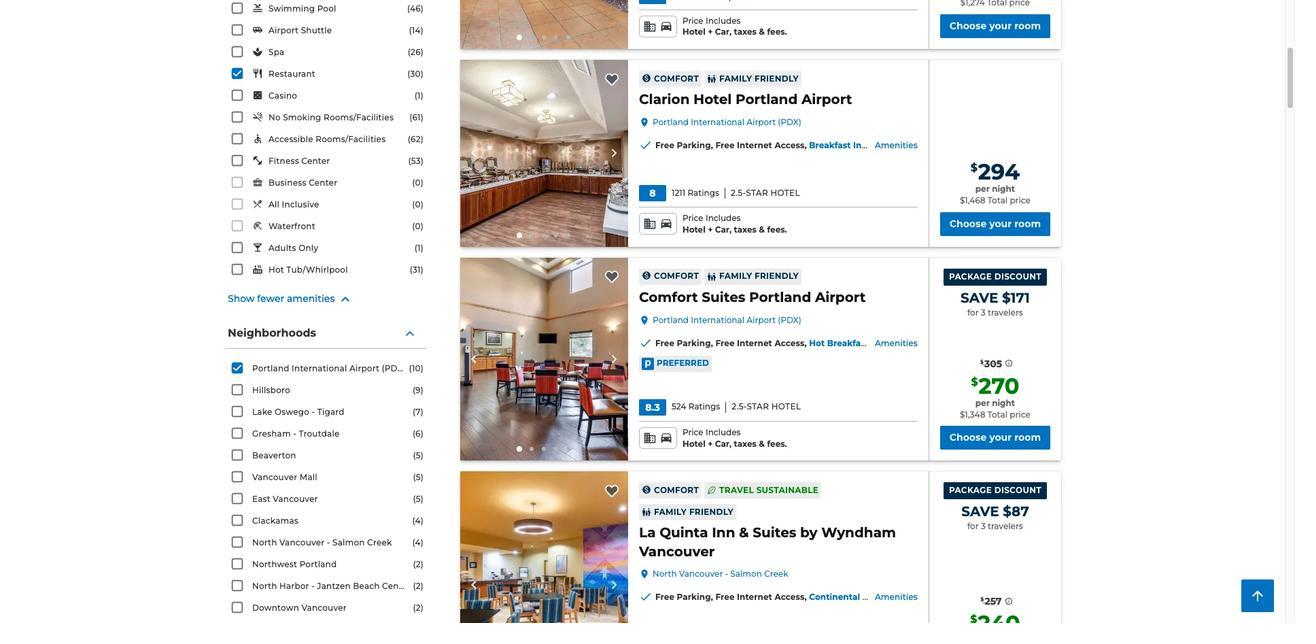 Task type: vqa. For each thing, say whether or not it's contained in the screenshot.
the middle later
no



Task type: locate. For each thing, give the bounding box(es) containing it.
save
[[961, 289, 999, 306], [962, 503, 1000, 520]]

(0)
[[412, 178, 424, 188], [412, 199, 424, 210], [412, 221, 424, 231]]

1 car, from the top
[[715, 27, 732, 37]]

per inside $ 294 per night $1,468 total price
[[976, 184, 990, 194]]

includes for save $171
[[706, 427, 741, 437]]

parking, up preferred
[[677, 338, 714, 348]]

2 go to image #5 image from the top
[[567, 233, 571, 237]]

0 vertical spatial save
[[961, 289, 999, 306]]

2 choose from the top
[[950, 218, 987, 230]]

north vancouver - salmon creek up northwest portland
[[252, 537, 392, 548]]

1 taxes from the top
[[734, 27, 757, 37]]

3 go to image #5 image from the top
[[567, 447, 571, 451]]

sustainable
[[757, 485, 819, 495]]

fees.
[[768, 27, 788, 37], [768, 224, 788, 235], [768, 438, 788, 449]]

3 down "save $87"
[[981, 521, 986, 531]]

(2)
[[413, 559, 424, 569], [413, 581, 424, 591], [413, 603, 424, 613]]

2 vertical spatial choose your room
[[950, 432, 1042, 444]]

salmon down la quinta inn & suites by wyndham vancouver
[[731, 569, 762, 579]]

free down la
[[656, 592, 675, 602]]

ratings right 524
[[689, 402, 721, 412]]

choose your room
[[950, 20, 1042, 32], [950, 218, 1042, 230], [950, 432, 1042, 444]]

0 vertical spatial international
[[691, 117, 745, 127]]

1 for 3 travelers from the top
[[968, 307, 1024, 317]]

(pdx) for 294
[[778, 117, 802, 127]]

photo carousel region
[[461, 0, 629, 49], [461, 60, 629, 247], [461, 258, 629, 461], [461, 472, 629, 623]]

1 amenities from the top
[[875, 140, 918, 150]]

0 vertical spatial price
[[1010, 195, 1031, 205]]

2 , from the top
[[805, 338, 807, 348]]

- up northwest portland
[[327, 537, 330, 548]]

north down northwest
[[252, 581, 277, 591]]

+ for save $171
[[708, 438, 713, 449]]

1 travelers from the top
[[988, 307, 1024, 317]]

0 horizontal spatial hot
[[269, 265, 284, 275]]

included for comfort suites portland airport
[[872, 338, 910, 348]]

for
[[968, 307, 979, 317], [968, 521, 979, 531]]

portland international airport (pdx) down clarion hotel portland airport
[[653, 117, 802, 127]]

2 vertical spatial amenities
[[875, 592, 918, 602]]

creek
[[367, 537, 392, 548], [765, 569, 789, 579]]

save left $171
[[961, 289, 999, 306]]

1 vertical spatial 2.5-star hotel
[[732, 402, 801, 412]]

$ for 294
[[971, 161, 978, 174]]

$ 257
[[981, 595, 1002, 608]]

1 breakfast image from the top
[[461, 60, 629, 247]]

0 vertical spatial room
[[1015, 20, 1042, 32]]

0 vertical spatial choose your room
[[950, 20, 1042, 32]]

suites
[[702, 289, 746, 305], [753, 525, 797, 541]]

0 vertical spatial +
[[708, 27, 713, 37]]

for 3 travelers down "save $87"
[[968, 521, 1024, 531]]

(pdx) left the (10)
[[382, 363, 406, 373]]

comfort for clarion
[[654, 73, 699, 84]]

portland up jantzen
[[300, 559, 337, 569]]

2 car, from the top
[[715, 224, 732, 235]]

north down la
[[653, 569, 677, 579]]

per for 294
[[976, 184, 990, 194]]

center for fitness center
[[302, 156, 330, 166]]

0 vertical spatial suites
[[702, 289, 746, 305]]

2 vertical spatial go to image #3 image
[[542, 447, 547, 451]]

friendly for save $171
[[755, 271, 799, 281]]

3 (2) from the top
[[413, 603, 424, 613]]

portland
[[736, 91, 798, 108], [653, 117, 689, 127], [750, 289, 812, 305], [653, 315, 689, 325], [252, 363, 290, 373], [300, 559, 337, 569]]

(62)
[[408, 134, 424, 144]]

per inside $ 270 per night $1,348 total price
[[976, 398, 990, 408]]

1 vertical spatial price includes hotel + car, taxes & fees.
[[683, 213, 788, 235]]

save left $87
[[962, 503, 1000, 520]]

1 vertical spatial internet
[[737, 338, 773, 348]]

show
[[228, 293, 255, 305]]

(9)
[[413, 385, 424, 395]]

ratings for save $171
[[689, 402, 721, 412]]

2 vertical spatial room
[[1015, 432, 1042, 444]]

$ left 257
[[981, 596, 985, 603]]

access for 294
[[775, 140, 805, 150]]

1 horizontal spatial hot
[[810, 338, 825, 348]]

family friendly up comfort suites portland airport "element"
[[720, 271, 799, 281]]

1 horizontal spatial suites
[[753, 525, 797, 541]]

0 vertical spatial (5)
[[413, 450, 424, 461]]

total right $1,468
[[988, 195, 1008, 205]]

1 vertical spatial package discount
[[950, 485, 1042, 495]]

2 breakfast image from the top
[[461, 258, 629, 461]]

go to image #5 image
[[567, 35, 571, 40], [567, 233, 571, 237], [567, 447, 571, 451]]

go to image #2 image
[[530, 35, 534, 40], [530, 233, 534, 237], [530, 447, 534, 451]]

1 (2) from the top
[[413, 559, 424, 569]]

$ inside $ 257
[[981, 596, 985, 603]]

no
[[269, 112, 281, 123]]

creek down 'la quinta inn & suites by wyndham vancouver' element
[[765, 569, 789, 579]]

rooms/facilities down no smoking rooms/facilities
[[316, 134, 386, 144]]

2 vertical spatial price
[[683, 427, 704, 437]]

(0) for center
[[412, 178, 424, 188]]

package up save $171
[[950, 271, 992, 281]]

0 vertical spatial ,
[[805, 140, 807, 150]]

night
[[993, 184, 1016, 194], [993, 398, 1016, 408]]

1 vertical spatial 3
[[981, 521, 986, 531]]

family up quinta
[[654, 507, 687, 517]]

save for save $87
[[962, 503, 1000, 520]]

price for 294
[[683, 213, 704, 223]]

2.5-star hotel down free parking, free internet access , hot breakfast included
[[732, 402, 801, 412]]

3 (5) from the top
[[413, 494, 424, 504]]

by
[[801, 525, 818, 541]]

breakfast image for save $171
[[461, 258, 629, 461]]

2 vertical spatial go to image #5 image
[[567, 447, 571, 451]]

family up comfort suites portland airport "element"
[[720, 271, 753, 281]]

salmon up north harbor - jantzen beach center (2)
[[333, 537, 365, 548]]

go to image #3 image for 294
[[542, 233, 547, 237]]

(4) for north vancouver - salmon creek
[[413, 537, 424, 548]]

parking, for 294
[[677, 140, 714, 150]]

3 breakfast image from the top
[[461, 472, 629, 623]]

1 vertical spatial go to image #2 image
[[530, 233, 534, 237]]

2 go to image #3 image from the top
[[542, 233, 547, 237]]

parking,
[[677, 140, 714, 150], [677, 338, 714, 348], [677, 592, 714, 602]]

package discount for $87
[[950, 485, 1042, 495]]

+ for 294
[[708, 224, 713, 235]]

$ for 305
[[981, 358, 984, 365]]

2 total from the top
[[988, 409, 1008, 419]]

3 car, from the top
[[715, 438, 732, 449]]

0 vertical spatial amenities
[[875, 140, 918, 150]]

2 access from the top
[[775, 338, 805, 348]]

2 + from the top
[[708, 224, 713, 235]]

1 vertical spatial discount
[[995, 485, 1042, 495]]

0 horizontal spatial north vancouver - salmon creek
[[252, 537, 392, 548]]

go to image #1 image for 294
[[517, 232, 523, 238]]

star down 'free parking, free internet access , breakfast included' on the top right of page
[[746, 188, 769, 198]]

2 vertical spatial your
[[990, 432, 1012, 444]]

inclusive
[[282, 199, 319, 210]]

comfort
[[654, 73, 699, 84], [654, 271, 699, 281], [639, 289, 698, 305], [654, 485, 699, 495]]

0 vertical spatial (0)
[[412, 178, 424, 188]]

1 , from the top
[[805, 140, 807, 150]]

(2) for vancouver
[[413, 603, 424, 613]]

2 photo carousel region from the top
[[461, 60, 629, 247]]

parking, up 1211 ratings
[[677, 140, 714, 150]]

all inclusive
[[269, 199, 319, 210]]

breakfast for comfort suites portland airport
[[828, 338, 869, 348]]

,
[[805, 140, 807, 150], [805, 338, 807, 348], [805, 592, 807, 602]]

2 price includes hotel + car, taxes & fees. from the top
[[683, 213, 788, 235]]

internet down the clarion hotel portland airport element
[[737, 140, 773, 150]]

go to image #5 image for 294
[[567, 233, 571, 237]]

0 vertical spatial go to image #4 image
[[555, 35, 559, 40]]

for down "save $87"
[[968, 521, 979, 531]]

3 fees. from the top
[[768, 438, 788, 449]]

(14)
[[409, 25, 424, 35]]

0 vertical spatial rooms/facilities
[[324, 112, 394, 123]]

0 vertical spatial 2.5-
[[731, 188, 746, 198]]

includes for 294
[[706, 213, 741, 223]]

go to image #3 image for save $171
[[542, 447, 547, 451]]

family friendly up quinta
[[654, 507, 734, 517]]

2 fees. from the top
[[768, 224, 788, 235]]

breakfast
[[810, 140, 851, 150], [828, 338, 869, 348], [863, 592, 905, 602]]

go to image #4 image for save $171
[[555, 447, 559, 451]]

0 vertical spatial price includes hotel + car, taxes & fees.
[[683, 15, 788, 37]]

package up "save $87"
[[950, 485, 992, 495]]

0 vertical spatial parking,
[[677, 140, 714, 150]]

price
[[683, 15, 704, 26], [683, 213, 704, 223], [683, 427, 704, 437]]

discount up $171
[[995, 271, 1042, 281]]

(53)
[[408, 156, 424, 166]]

international for 294
[[691, 117, 745, 127]]

2 vertical spatial (0)
[[412, 221, 424, 231]]

portland international airport (pdx) down comfort suites portland airport "element"
[[653, 315, 802, 325]]

north vancouver - salmon creek
[[252, 537, 392, 548], [653, 569, 789, 579]]

parking, down quinta
[[677, 592, 714, 602]]

beaverton
[[252, 450, 296, 461]]

0 vertical spatial for 3 travelers
[[968, 307, 1024, 317]]

2 price from the top
[[683, 213, 704, 223]]

rooms/facilities up accessible rooms/facilities
[[324, 112, 394, 123]]

2 vertical spatial access
[[775, 592, 805, 602]]

travelers down "save $87"
[[988, 521, 1024, 531]]

(1) for adults only
[[415, 243, 424, 253]]

neighborhoods
[[228, 326, 316, 339]]

2 (1) from the top
[[415, 243, 424, 253]]

$ inside $ 270 per night $1,348 total price
[[972, 375, 979, 388]]

star right 524 ratings
[[747, 402, 769, 412]]

1 package from the top
[[950, 271, 992, 281]]

3 includes from the top
[[706, 427, 741, 437]]

- down inn at the bottom right of the page
[[725, 569, 729, 579]]

2 (0) from the top
[[412, 199, 424, 210]]

price down 294
[[1010, 195, 1031, 205]]

1 internet from the top
[[737, 140, 773, 150]]

price down 270
[[1010, 409, 1031, 419]]

1 3 from the top
[[981, 307, 986, 317]]

2 internet from the top
[[737, 338, 773, 348]]

la quinta inn & suites by wyndham vancouver element
[[639, 523, 918, 561]]

2 package from the top
[[950, 485, 992, 495]]

internet
[[737, 140, 773, 150], [737, 338, 773, 348], [737, 592, 773, 602]]

2 choose your room button from the top
[[941, 212, 1051, 236]]

1 vertical spatial for
[[968, 521, 979, 531]]

2 vertical spatial choose your room button
[[941, 426, 1051, 450]]

1 price from the top
[[683, 15, 704, 26]]

2 travelers from the top
[[988, 521, 1024, 531]]

international down "comfort suites portland airport" on the top of the page
[[691, 315, 745, 325]]

$ inside $ 294 per night $1,468 total price
[[971, 161, 978, 174]]

included for la quinta inn & suites by wyndham vancouver
[[907, 592, 945, 602]]

2 go to image #1 image from the top
[[517, 232, 523, 238]]

3 photo carousel region from the top
[[461, 258, 629, 461]]

night inside $ 294 per night $1,468 total price
[[993, 184, 1016, 194]]

2 parking, from the top
[[677, 338, 714, 348]]

taxes up the clarion hotel portland airport element
[[734, 27, 757, 37]]

1 vertical spatial per
[[976, 398, 990, 408]]

0 vertical spatial (1)
[[415, 90, 424, 101]]

2 (2) from the top
[[413, 581, 424, 591]]

access down comfort suites portland airport "element"
[[775, 338, 805, 348]]

access
[[775, 140, 805, 150], [775, 338, 805, 348], [775, 592, 805, 602]]

1 vertical spatial breakfast
[[828, 338, 869, 348]]

lake
[[252, 407, 272, 417]]

northwest
[[252, 559, 297, 569]]

2.5-star hotel down 'free parking, free internet access , breakfast included' on the top right of page
[[731, 188, 801, 198]]

go to image #1 image
[[517, 35, 523, 40], [517, 232, 523, 238], [517, 446, 523, 452]]

north up northwest
[[252, 537, 277, 548]]

price includes hotel + car, taxes & fees. for save $171
[[683, 427, 788, 449]]

discount up $87
[[995, 485, 1042, 495]]

3 choose your room button from the top
[[941, 426, 1051, 450]]

per up $1,348
[[976, 398, 990, 408]]

1 for from the top
[[968, 307, 979, 317]]

1 go to image #4 image from the top
[[555, 35, 559, 40]]

&
[[759, 27, 765, 37], [759, 224, 765, 235], [759, 438, 765, 449], [739, 525, 749, 541]]

price for 294
[[1010, 195, 1031, 205]]

price includes hotel + car, taxes & fees. for 294
[[683, 213, 788, 235]]

2 vertical spatial internet
[[737, 592, 773, 602]]

1 vertical spatial family friendly
[[720, 271, 799, 281]]

1 (4) from the top
[[413, 516, 424, 526]]

friendly up comfort suites portland airport "element"
[[755, 271, 799, 281]]

taxes up travel
[[734, 438, 757, 449]]

taxes up comfort suites portland airport "element"
[[734, 224, 757, 235]]

portland up 'free parking, free internet access , breakfast included' on the top right of page
[[736, 91, 798, 108]]

2 night from the top
[[993, 398, 1016, 408]]

2 per from the top
[[976, 398, 990, 408]]

ratings for 294
[[688, 188, 720, 198]]

1 vertical spatial go to image #1 image
[[517, 232, 523, 238]]

package discount up "save $87"
[[950, 485, 1042, 495]]

1 choose your room button from the top
[[941, 14, 1051, 38]]

2 (5) from the top
[[413, 472, 424, 482]]

creek up the beach
[[367, 537, 392, 548]]

1 vertical spatial save
[[962, 503, 1000, 520]]

vancouver
[[252, 472, 297, 482], [273, 494, 318, 504], [280, 537, 325, 548], [639, 544, 715, 560], [679, 569, 723, 579], [302, 603, 347, 613]]

$1,348
[[960, 409, 986, 419]]

night for 294
[[993, 184, 1016, 194]]

1 vertical spatial choose your room button
[[941, 212, 1051, 236]]

lake oswego - tigard
[[252, 407, 345, 417]]

1 (1) from the top
[[415, 90, 424, 101]]

2 portland international airport (pdx) from the top
[[653, 315, 802, 325]]

$ left 294
[[971, 161, 978, 174]]

2.5- right 1211 ratings
[[731, 188, 746, 198]]

center for business center
[[309, 178, 338, 188]]

breakfast image
[[461, 60, 629, 247], [461, 258, 629, 461], [461, 472, 629, 623]]

international
[[691, 117, 745, 127], [691, 315, 745, 325], [292, 363, 347, 373]]

access left continental
[[775, 592, 805, 602]]

gresham - troutdale
[[252, 429, 340, 439]]

go to image #5 image for save $171
[[567, 447, 571, 451]]

northwest portland
[[252, 559, 337, 569]]

center right the beach
[[382, 581, 411, 591]]

1 price from the top
[[1010, 195, 1031, 205]]

2 vertical spatial included
[[907, 592, 945, 602]]

$87
[[1003, 503, 1030, 520]]

$171
[[1003, 289, 1030, 306]]

your
[[990, 20, 1012, 32], [990, 218, 1012, 230], [990, 432, 1012, 444]]

1 vertical spatial north vancouver - salmon creek
[[653, 569, 789, 579]]

center down accessible rooms/facilities
[[302, 156, 330, 166]]

north vancouver - salmon creek down inn at the bottom right of the page
[[653, 569, 789, 579]]

(1) up (31) on the left of the page
[[415, 243, 424, 253]]

1 vertical spatial choose
[[950, 218, 987, 230]]

fitness
[[269, 156, 299, 166]]

8.3
[[646, 401, 660, 413]]

for 3 travelers down save $171
[[968, 307, 1024, 317]]

0 vertical spatial center
[[302, 156, 330, 166]]

2 price from the top
[[1010, 409, 1031, 419]]

1 horizontal spatial north vancouver - salmon creek
[[653, 569, 789, 579]]

internet down comfort suites portland airport "element"
[[737, 338, 773, 348]]

0 vertical spatial go to image #3 image
[[542, 35, 547, 40]]

price
[[1010, 195, 1031, 205], [1010, 409, 1031, 419]]

1 vertical spatial (0)
[[412, 199, 424, 210]]

car, for save $171
[[715, 438, 732, 449]]

1 vertical spatial friendly
[[755, 271, 799, 281]]

3 go to image #3 image from the top
[[542, 447, 547, 451]]

1 vertical spatial total
[[988, 409, 1008, 419]]

car,
[[715, 27, 732, 37], [715, 224, 732, 235], [715, 438, 732, 449]]

0 vertical spatial access
[[775, 140, 805, 150]]

portland international airport (pdx) for save $171
[[653, 315, 802, 325]]

1 vertical spatial taxes
[[734, 224, 757, 235]]

3 go to image #1 image from the top
[[517, 446, 523, 452]]

0 vertical spatial breakfast image
[[461, 60, 629, 247]]

2 includes from the top
[[706, 213, 741, 223]]

1 vertical spatial parking,
[[677, 338, 714, 348]]

0 horizontal spatial creek
[[367, 537, 392, 548]]

package discount for $171
[[950, 271, 1042, 281]]

go to image #3 image
[[542, 35, 547, 40], [542, 233, 547, 237], [542, 447, 547, 451]]

international down neighborhoods dropdown button
[[292, 363, 347, 373]]

2.5- for save $171
[[732, 402, 747, 412]]

comfort inside "element"
[[639, 289, 698, 305]]

travelers down save $171
[[988, 307, 1024, 317]]

1 photo carousel region from the top
[[461, 0, 629, 49]]

per up $1,468
[[976, 184, 990, 194]]

1 night from the top
[[993, 184, 1016, 194]]

1 (0) from the top
[[412, 178, 424, 188]]

accessible rooms/facilities
[[269, 134, 386, 144]]

2 3 from the top
[[981, 521, 986, 531]]

price inside $ 294 per night $1,468 total price
[[1010, 195, 1031, 205]]

total inside $ 270 per night $1,348 total price
[[988, 409, 1008, 419]]

for for save $87
[[968, 521, 979, 531]]

$ left 270
[[972, 375, 979, 388]]

1 access from the top
[[775, 140, 805, 150]]

free
[[656, 140, 675, 150], [716, 140, 735, 150], [656, 338, 675, 348], [716, 338, 735, 348], [656, 592, 675, 602], [716, 592, 735, 602]]

0 vertical spatial north
[[252, 537, 277, 548]]

0 vertical spatial go to image #5 image
[[567, 35, 571, 40]]

(4)
[[413, 516, 424, 526], [413, 537, 424, 548]]

go to image #1 image for save $171
[[517, 446, 523, 452]]

2 for 3 travelers from the top
[[968, 521, 1024, 531]]

1 vertical spatial (5)
[[413, 472, 424, 482]]

0 vertical spatial go to image #1 image
[[517, 35, 523, 40]]

1 vertical spatial price
[[683, 213, 704, 223]]

1 go to image #1 image from the top
[[517, 35, 523, 40]]

family up the clarion hotel portland airport element
[[720, 73, 753, 84]]

2 (4) from the top
[[413, 537, 424, 548]]

1 total from the top
[[988, 195, 1008, 205]]

(pdx) up free parking, free internet access , hot breakfast included
[[778, 315, 802, 325]]

package discount
[[950, 271, 1042, 281], [950, 485, 1042, 495]]

$ left 305
[[981, 358, 984, 365]]

go to image #4 image
[[555, 35, 559, 40], [555, 233, 559, 237], [555, 447, 559, 451]]

international down clarion hotel portland airport
[[691, 117, 745, 127]]

(1) up (61)
[[415, 90, 424, 101]]

total
[[988, 195, 1008, 205], [988, 409, 1008, 419]]

1 vertical spatial go to image #3 image
[[542, 233, 547, 237]]

0 vertical spatial night
[[993, 184, 1016, 194]]

go to image #2 image for 294
[[530, 233, 534, 237]]

3 price from the top
[[683, 427, 704, 437]]

smoking
[[283, 112, 321, 123]]

night inside $ 270 per night $1,348 total price
[[993, 398, 1016, 408]]

2 go to image #4 image from the top
[[555, 233, 559, 237]]

for down save $171
[[968, 307, 979, 317]]

comfort suites portland airport element
[[639, 288, 866, 307]]

2 vertical spatial taxes
[[734, 438, 757, 449]]

(pdx) up 'free parking, free internet access , breakfast included' on the top right of page
[[778, 117, 802, 127]]

0 vertical spatial includes
[[706, 15, 741, 26]]

adults only
[[269, 243, 319, 253]]

(pdx)
[[778, 117, 802, 127], [778, 315, 802, 325], [382, 363, 406, 373]]

portland up free parking, free internet access , hot breakfast included
[[750, 289, 812, 305]]

clarion hotel portland airport element
[[639, 90, 853, 109]]

2 vertical spatial (5)
[[413, 494, 424, 504]]

choose your room button
[[941, 14, 1051, 38], [941, 212, 1051, 236], [941, 426, 1051, 450]]

internet down la quinta inn & suites by wyndham vancouver
[[737, 592, 773, 602]]

1 vertical spatial car,
[[715, 224, 732, 235]]

swimming pool
[[269, 4, 336, 14]]

internet for save $171
[[737, 338, 773, 348]]

1 vertical spatial go to image #5 image
[[567, 233, 571, 237]]

(pdx) for save $171
[[778, 315, 802, 325]]

1 vertical spatial portland international airport (pdx)
[[653, 315, 802, 325]]

1 vertical spatial package
[[950, 485, 992, 495]]

center up inclusive
[[309, 178, 338, 188]]

package
[[950, 271, 992, 281], [950, 485, 992, 495]]

3 down save $171
[[981, 307, 986, 317]]

total inside $ 294 per night $1,468 total price
[[988, 195, 1008, 205]]

free down clarion
[[656, 140, 675, 150]]

3 access from the top
[[775, 592, 805, 602]]

(1) for casino
[[415, 90, 424, 101]]

1 vertical spatial +
[[708, 224, 713, 235]]

preferred
[[657, 358, 709, 368]]

1 parking, from the top
[[677, 140, 714, 150]]

family friendly
[[720, 73, 799, 84], [720, 271, 799, 281], [654, 507, 734, 517]]

friendly up the clarion hotel portland airport element
[[755, 73, 799, 84]]

2 amenities from the top
[[875, 338, 918, 348]]

2 room from the top
[[1015, 218, 1042, 230]]

3 your from the top
[[990, 432, 1012, 444]]

1 discount from the top
[[995, 271, 1042, 281]]

1 vertical spatial breakfast image
[[461, 258, 629, 461]]

1 price includes hotel + car, taxes & fees. from the top
[[683, 15, 788, 37]]

1 package discount from the top
[[950, 271, 1042, 281]]

ratings right 1211
[[688, 188, 720, 198]]

2.5-star hotel for save $171
[[732, 402, 801, 412]]

access for save $171
[[775, 338, 805, 348]]

0 vertical spatial taxes
[[734, 27, 757, 37]]

portland international airport (pdx)
[[653, 117, 802, 127], [653, 315, 802, 325]]

0 vertical spatial 3
[[981, 307, 986, 317]]

airport
[[269, 25, 299, 35], [802, 91, 853, 108], [747, 117, 776, 127], [816, 289, 866, 305], [747, 315, 776, 325], [350, 363, 380, 373]]

friendly up inn at the bottom right of the page
[[690, 507, 734, 517]]

3 go to image #2 image from the top
[[530, 447, 534, 451]]

travelers
[[988, 307, 1024, 317], [988, 521, 1024, 531]]

2 vertical spatial includes
[[706, 427, 741, 437]]

1 vertical spatial ,
[[805, 338, 807, 348]]

2 vertical spatial breakfast image
[[461, 472, 629, 623]]

1 vertical spatial access
[[775, 338, 805, 348]]

airport shuttle
[[269, 25, 332, 35]]

0 horizontal spatial suites
[[702, 289, 746, 305]]

star
[[746, 188, 769, 198], [747, 402, 769, 412]]

- left tigard
[[312, 407, 315, 417]]

travelers for $87
[[988, 521, 1024, 531]]

0 vertical spatial portland international airport (pdx)
[[653, 117, 802, 127]]

0 vertical spatial star
[[746, 188, 769, 198]]

family friendly for 294
[[720, 73, 799, 84]]

3 go to image #4 image from the top
[[555, 447, 559, 451]]

$ inside $ 305
[[981, 358, 984, 365]]

+
[[708, 27, 713, 37], [708, 224, 713, 235], [708, 438, 713, 449]]

family friendly up the clarion hotel portland airport element
[[720, 73, 799, 84]]

1 room from the top
[[1015, 20, 1042, 32]]

0 vertical spatial package
[[950, 271, 992, 281]]

package discount up save $171
[[950, 271, 1042, 281]]

2 for from the top
[[968, 521, 979, 531]]

access down the clarion hotel portland airport element
[[775, 140, 805, 150]]

amenities
[[875, 140, 918, 150], [875, 338, 918, 348], [875, 592, 918, 602]]

price inside $ 270 per night $1,348 total price
[[1010, 409, 1031, 419]]

free up preferred
[[656, 338, 675, 348]]

(0) for inclusive
[[412, 199, 424, 210]]

mall
[[300, 472, 318, 482]]

3 choose your room from the top
[[950, 432, 1042, 444]]

0 vertical spatial breakfast
[[810, 140, 851, 150]]

2 package discount from the top
[[950, 485, 1042, 495]]

1 vertical spatial 2.5-
[[732, 402, 747, 412]]

3 amenities from the top
[[875, 592, 918, 602]]

0 vertical spatial go to image #2 image
[[530, 35, 534, 40]]

free down "comfort suites portland airport" on the top of the page
[[716, 338, 735, 348]]

total right $1,348
[[988, 409, 1008, 419]]

ratings
[[688, 188, 720, 198], [689, 402, 721, 412]]

comfort suites portland airport
[[639, 289, 866, 305]]

3 + from the top
[[708, 438, 713, 449]]

clarion hotel portland airport
[[639, 91, 853, 108]]

1 vertical spatial your
[[990, 218, 1012, 230]]

0 vertical spatial discount
[[995, 271, 1042, 281]]

2.5- right 524 ratings
[[732, 402, 747, 412]]

(4) for clackamas
[[413, 516, 424, 526]]

2 taxes from the top
[[734, 224, 757, 235]]

business center
[[269, 178, 338, 188]]

2 vertical spatial breakfast
[[863, 592, 905, 602]]

hot
[[269, 265, 284, 275], [810, 338, 825, 348]]



Task type: describe. For each thing, give the bounding box(es) containing it.
international for save $171
[[691, 315, 745, 325]]

$ 294 per night $1,468 total price
[[960, 159, 1031, 205]]

troutdale
[[299, 429, 340, 439]]

vancouver mall
[[252, 472, 318, 482]]

taxes for save $171
[[734, 438, 757, 449]]

524 ratings
[[672, 402, 721, 412]]

portland international airport (pdx) (10)
[[252, 363, 424, 373]]

1211 ratings
[[672, 188, 720, 198]]

(10)
[[409, 363, 424, 373]]

1 vertical spatial north
[[653, 569, 677, 579]]

8
[[650, 187, 656, 199]]

harbor
[[280, 581, 309, 591]]

casino
[[269, 91, 297, 101]]

1 + from the top
[[708, 27, 713, 37]]

wyndham
[[822, 525, 897, 541]]

2 vertical spatial family
[[654, 507, 687, 517]]

hillsboro
[[252, 385, 290, 395]]

breakfast image for 294
[[461, 60, 629, 247]]

package for save $87
[[950, 485, 992, 495]]

(30)
[[408, 69, 424, 79]]

free down clarion hotel portland airport
[[716, 140, 735, 150]]

1 go to image #5 image from the top
[[567, 35, 571, 40]]

, for save $171
[[805, 338, 807, 348]]

jantzen
[[317, 581, 351, 591]]

travel
[[720, 485, 754, 495]]

tigard
[[317, 407, 345, 417]]

save for save $171
[[961, 289, 999, 306]]

portland up preferred
[[653, 315, 689, 325]]

shuttle
[[301, 25, 332, 35]]

la quinta inn & suites by wyndham vancouver
[[639, 525, 897, 560]]

1 choose from the top
[[950, 20, 987, 32]]

1 horizontal spatial salmon
[[731, 569, 762, 579]]

east
[[252, 494, 271, 504]]

travel sustainable
[[720, 485, 819, 495]]

comfort for comfort
[[654, 271, 699, 281]]

restaurant
[[269, 69, 316, 79]]

north harbor - jantzen beach center (2)
[[252, 581, 424, 591]]

no smoking rooms/facilities
[[269, 112, 394, 123]]

0 horizontal spatial salmon
[[333, 537, 365, 548]]

1 go to image #3 image from the top
[[542, 35, 547, 40]]

package for save $171
[[950, 271, 992, 281]]

0 vertical spatial included
[[854, 140, 892, 150]]

1 vertical spatial rooms/facilities
[[316, 134, 386, 144]]

east vancouver
[[252, 494, 318, 504]]

total for 294
[[988, 195, 1008, 205]]

- down oswego
[[293, 429, 297, 439]]

fees. for 294
[[768, 224, 788, 235]]

2.5- for 294
[[731, 188, 746, 198]]

1 your from the top
[[990, 20, 1012, 32]]

only
[[299, 243, 319, 253]]

parking, for save $171
[[677, 338, 714, 348]]

1 fees. from the top
[[768, 27, 788, 37]]

clarion
[[639, 91, 690, 108]]

airport inside "element"
[[816, 289, 866, 305]]

270
[[979, 373, 1020, 399]]

fitness center
[[269, 156, 330, 166]]

1 go to image #2 image from the top
[[530, 35, 534, 40]]

portland international airport (pdx) for 294
[[653, 117, 802, 127]]

for 3 travelers for $171
[[968, 307, 1024, 317]]

vancouver inside la quinta inn & suites by wyndham vancouver
[[639, 544, 715, 560]]

3 (0) from the top
[[412, 221, 424, 231]]

price for 270
[[1010, 409, 1031, 419]]

257
[[985, 595, 1002, 608]]

2.5-star hotel for 294
[[731, 188, 801, 198]]

photo carousel region for 294
[[461, 60, 629, 247]]

2 vertical spatial north
[[252, 581, 277, 591]]

(46)
[[407, 3, 424, 14]]

quinta
[[660, 525, 709, 541]]

(61)
[[410, 112, 424, 122]]

free parking, free internet access , hot breakfast included
[[656, 338, 910, 348]]

internet for 294
[[737, 140, 773, 150]]

3 choose from the top
[[950, 432, 987, 444]]

price for save $171
[[683, 427, 704, 437]]

family for save $171
[[720, 271, 753, 281]]

3 room from the top
[[1015, 432, 1042, 444]]

suites inside la quinta inn & suites by wyndham vancouver
[[753, 525, 797, 541]]

save $87
[[962, 503, 1030, 520]]

continental
[[810, 592, 861, 602]]

oswego
[[275, 407, 310, 417]]

2 choose your room from the top
[[950, 218, 1042, 230]]

star for 294
[[746, 188, 769, 198]]

discount for save $87
[[995, 485, 1042, 495]]

for for save $171
[[968, 307, 979, 317]]

(26)
[[408, 47, 424, 57]]

night for 270
[[993, 398, 1016, 408]]

1 horizontal spatial creek
[[765, 569, 789, 579]]

- right the harbor
[[312, 581, 315, 591]]

breakfast for la quinta inn & suites by wyndham vancouver
[[863, 592, 905, 602]]

(2) for portland
[[413, 559, 424, 569]]

fewer
[[257, 293, 284, 305]]

1211
[[672, 188, 686, 198]]

discount for save $171
[[995, 271, 1042, 281]]

beach
[[353, 581, 380, 591]]

1 choose your room from the top
[[950, 20, 1042, 32]]

(6)
[[413, 429, 424, 439]]

hot tub/whirlpool
[[269, 265, 348, 275]]

portland down clarion
[[653, 117, 689, 127]]

friendly for 294
[[755, 73, 799, 84]]

3 , from the top
[[805, 592, 807, 602]]

per for 270
[[976, 398, 990, 408]]

305
[[985, 358, 1003, 370]]

hotel inside the clarion hotel portland airport element
[[694, 91, 732, 108]]

suites inside "element"
[[702, 289, 746, 305]]

1 includes from the top
[[706, 15, 741, 26]]

2 vertical spatial friendly
[[690, 507, 734, 517]]

gresham
[[252, 429, 291, 439]]

comfort for la
[[654, 485, 699, 495]]

car, for 294
[[715, 224, 732, 235]]

amenities for 294
[[875, 140, 918, 150]]

free parking, free internet access , continental breakfast included
[[656, 592, 945, 602]]

2 vertical spatial center
[[382, 581, 411, 591]]

taxes for 294
[[734, 224, 757, 235]]

amenities for save $171
[[875, 338, 918, 348]]

la
[[639, 525, 656, 541]]

pool
[[317, 4, 336, 14]]

$ for 257
[[981, 596, 985, 603]]

1 (5) from the top
[[413, 450, 424, 461]]

2 vertical spatial international
[[292, 363, 347, 373]]

3 internet from the top
[[737, 592, 773, 602]]

go to image #4 image for 294
[[555, 233, 559, 237]]

free parking, free internet access , breakfast included
[[656, 140, 892, 150]]

$ 270 per night $1,348 total price
[[960, 373, 1031, 419]]

$ 305
[[981, 358, 1003, 370]]

fees. for save $171
[[768, 438, 788, 449]]

(31)
[[410, 265, 424, 275]]

portland inside "element"
[[750, 289, 812, 305]]

(5) for mall
[[413, 472, 424, 482]]

accessible
[[269, 134, 313, 144]]

star for save $171
[[747, 402, 769, 412]]

breakfast image for save $87
[[461, 472, 629, 623]]

family for 294
[[720, 73, 753, 84]]

294
[[979, 159, 1020, 185]]

for 3 travelers for $87
[[968, 521, 1024, 531]]

downtown
[[252, 603, 299, 613]]

tub/whirlpool
[[287, 265, 348, 275]]

portland up hillsboro
[[252, 363, 290, 373]]

0 vertical spatial hot
[[269, 265, 284, 275]]

(5) for vancouver
[[413, 494, 424, 504]]

3 for $87
[[981, 521, 986, 531]]

& inside la quinta inn & suites by wyndham vancouver
[[739, 525, 749, 541]]

amenities
[[287, 293, 335, 305]]

show fewer amenities
[[228, 293, 335, 305]]

go to image #2 image for save $171
[[530, 447, 534, 451]]

2 vertical spatial family friendly
[[654, 507, 734, 517]]

inn
[[712, 525, 736, 541]]

travelers for $171
[[988, 307, 1024, 317]]

photo carousel region for save $171
[[461, 258, 629, 461]]

swimming
[[269, 4, 315, 14]]

$ for 270
[[972, 375, 979, 388]]

3 for $171
[[981, 307, 986, 317]]

waterfront
[[269, 221, 316, 231]]

(7)
[[413, 407, 424, 417]]

, for 294
[[805, 140, 807, 150]]

all
[[269, 199, 280, 210]]

spa
[[269, 47, 285, 57]]

free down inn at the bottom right of the page
[[716, 592, 735, 602]]

$1,468
[[960, 195, 986, 205]]

524
[[672, 402, 687, 412]]

0 vertical spatial creek
[[367, 537, 392, 548]]

0 vertical spatial north vancouver - salmon creek
[[252, 537, 392, 548]]

save $171
[[961, 289, 1030, 306]]

clackamas
[[252, 516, 299, 526]]

downtown vancouver
[[252, 603, 347, 613]]

2 your from the top
[[990, 218, 1012, 230]]

3 parking, from the top
[[677, 592, 714, 602]]

business
[[269, 178, 307, 188]]

total for 270
[[988, 409, 1008, 419]]

neighborhoods button
[[225, 318, 427, 349]]

family friendly for save $171
[[720, 271, 799, 281]]

2 vertical spatial (pdx)
[[382, 363, 406, 373]]

show fewer amenities button
[[228, 291, 424, 307]]

photo carousel region for save $87
[[461, 472, 629, 623]]



